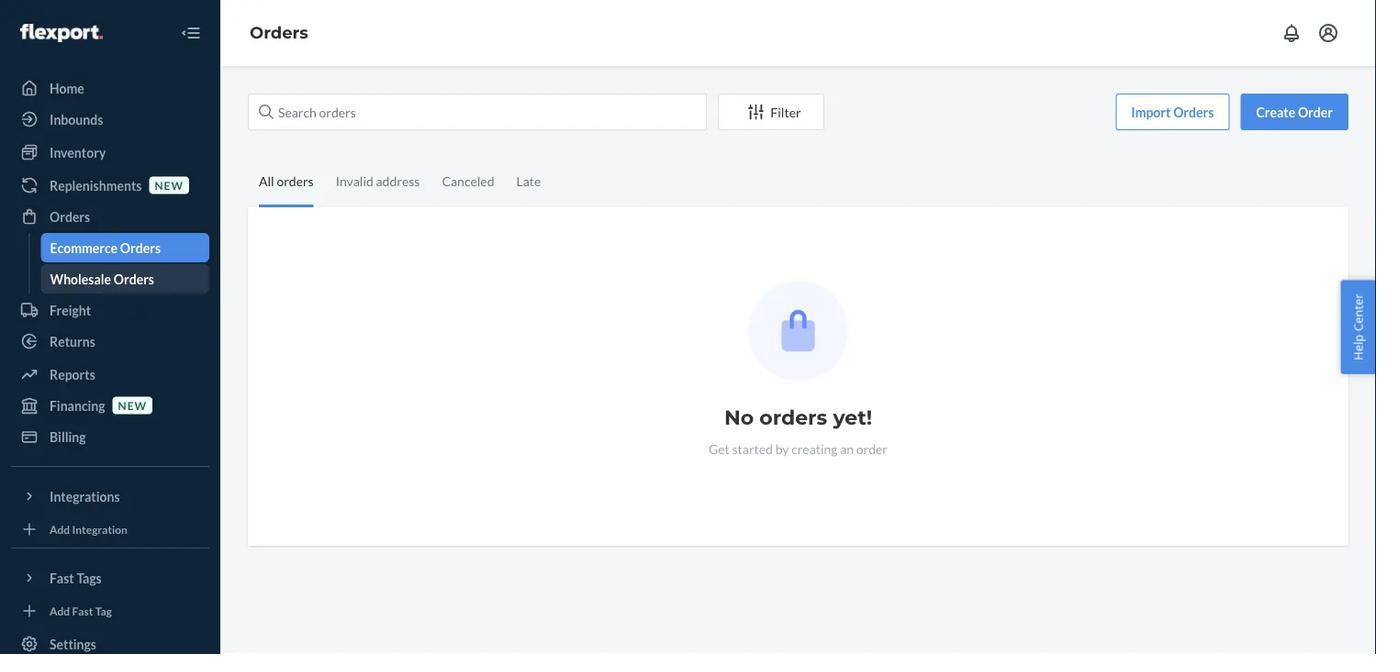 Task type: describe. For each thing, give the bounding box(es) containing it.
late
[[516, 173, 541, 189]]

help center button
[[1341, 280, 1376, 374]]

create order
[[1256, 104, 1333, 120]]

orders for all
[[277, 173, 314, 189]]

add fast tag link
[[11, 600, 209, 622]]

flexport logo image
[[20, 24, 103, 42]]

open notifications image
[[1281, 22, 1303, 44]]

all orders
[[259, 173, 314, 189]]

inbounds link
[[11, 105, 209, 134]]

add integration
[[50, 523, 128, 536]]

freight link
[[11, 296, 209, 325]]

get
[[709, 441, 730, 457]]

inventory
[[50, 145, 106, 160]]

open account menu image
[[1317, 22, 1339, 44]]

create order link
[[1241, 94, 1349, 130]]

filter button
[[718, 94, 824, 130]]

billing
[[50, 429, 86, 445]]

wholesale orders
[[50, 271, 154, 287]]

add for add integration
[[50, 523, 70, 536]]

wholesale
[[50, 271, 111, 287]]

tag
[[95, 604, 112, 618]]

ecommerce orders
[[50, 240, 161, 256]]

by
[[775, 441, 789, 457]]

no orders yet!
[[724, 405, 872, 430]]

orders up "ecommerce"
[[50, 209, 90, 224]]

create
[[1256, 104, 1296, 120]]

order
[[1298, 104, 1333, 120]]

tags
[[77, 571, 102, 586]]

search image
[[259, 105, 274, 119]]

help
[[1350, 335, 1366, 361]]

canceled
[[442, 173, 494, 189]]

help center
[[1350, 294, 1366, 361]]

1 horizontal spatial orders link
[[250, 23, 308, 43]]

inventory link
[[11, 138, 209, 167]]

freight
[[50, 302, 91, 318]]

ecommerce
[[50, 240, 118, 256]]

new for financing
[[118, 399, 147, 412]]



Task type: vqa. For each thing, say whether or not it's contained in the screenshot.
integrations. on the right bottom of the page
no



Task type: locate. For each thing, give the bounding box(es) containing it.
add left integration
[[50, 523, 70, 536]]

integrations button
[[11, 482, 209, 511]]

integration
[[72, 523, 128, 536]]

import orders button
[[1116, 94, 1230, 130]]

fast
[[50, 571, 74, 586], [72, 604, 93, 618]]

0 vertical spatial new
[[155, 178, 184, 192]]

reports link
[[11, 360, 209, 389]]

orders right import
[[1173, 104, 1214, 120]]

1 vertical spatial add
[[50, 604, 70, 618]]

1 vertical spatial new
[[118, 399, 147, 412]]

replenishments
[[50, 178, 142, 193]]

orders link up ecommerce orders
[[11, 202, 209, 231]]

0 horizontal spatial new
[[118, 399, 147, 412]]

started
[[732, 441, 773, 457]]

orders for wholesale orders
[[114, 271, 154, 287]]

0 horizontal spatial orders link
[[11, 202, 209, 231]]

empty list image
[[748, 281, 848, 381]]

0 vertical spatial orders
[[277, 173, 314, 189]]

orders link up search icon
[[250, 23, 308, 43]]

financing
[[50, 398, 105, 414]]

center
[[1350, 294, 1366, 332]]

order
[[856, 441, 888, 457]]

close navigation image
[[180, 22, 202, 44]]

get started by creating an order
[[709, 441, 888, 457]]

fast left tag
[[72, 604, 93, 618]]

fast inside "dropdown button"
[[50, 571, 74, 586]]

1 vertical spatial fast
[[72, 604, 93, 618]]

returns link
[[11, 327, 209, 356]]

address
[[376, 173, 420, 189]]

0 vertical spatial fast
[[50, 571, 74, 586]]

orders up search icon
[[250, 23, 308, 43]]

home link
[[11, 73, 209, 103]]

fast tags button
[[11, 564, 209, 593]]

inbounds
[[50, 112, 103, 127]]

orders up wholesale orders link
[[120, 240, 161, 256]]

orders for import orders
[[1173, 104, 1214, 120]]

orders right all
[[277, 173, 314, 189]]

new down inventory link
[[155, 178, 184, 192]]

yet!
[[833, 405, 872, 430]]

returns
[[50, 334, 95, 349]]

invalid
[[336, 173, 373, 189]]

1 horizontal spatial new
[[155, 178, 184, 192]]

settings link
[[11, 630, 209, 655]]

import
[[1131, 104, 1171, 120]]

creating
[[791, 441, 838, 457]]

ecommerce orders link
[[41, 233, 209, 263]]

fast left tags
[[50, 571, 74, 586]]

2 add from the top
[[50, 604, 70, 618]]

settings
[[50, 637, 96, 652]]

fast tags
[[50, 571, 102, 586]]

wholesale orders link
[[41, 264, 209, 294]]

orders up get started by creating an order
[[759, 405, 827, 430]]

0 vertical spatial add
[[50, 523, 70, 536]]

orders inside button
[[1173, 104, 1214, 120]]

no
[[724, 405, 754, 430]]

orders
[[250, 23, 308, 43], [1173, 104, 1214, 120], [50, 209, 90, 224], [120, 240, 161, 256], [114, 271, 154, 287]]

orders link
[[250, 23, 308, 43], [11, 202, 209, 231]]

add fast tag
[[50, 604, 112, 618]]

add for add fast tag
[[50, 604, 70, 618]]

all
[[259, 173, 274, 189]]

billing link
[[11, 422, 209, 452]]

import orders
[[1131, 104, 1214, 120]]

0 vertical spatial orders link
[[250, 23, 308, 43]]

1 horizontal spatial orders
[[759, 405, 827, 430]]

add up settings
[[50, 604, 70, 618]]

home
[[50, 80, 84, 96]]

orders
[[277, 173, 314, 189], [759, 405, 827, 430]]

add
[[50, 523, 70, 536], [50, 604, 70, 618]]

0 horizontal spatial orders
[[277, 173, 314, 189]]

integrations
[[50, 489, 120, 504]]

new down reports link
[[118, 399, 147, 412]]

new
[[155, 178, 184, 192], [118, 399, 147, 412]]

an
[[840, 441, 854, 457]]

1 vertical spatial orders link
[[11, 202, 209, 231]]

invalid address
[[336, 173, 420, 189]]

orders for no
[[759, 405, 827, 430]]

Search orders text field
[[248, 94, 707, 130]]

add integration link
[[11, 519, 209, 541]]

1 add from the top
[[50, 523, 70, 536]]

filter
[[771, 104, 801, 120]]

1 vertical spatial orders
[[759, 405, 827, 430]]

add inside 'link'
[[50, 523, 70, 536]]

new for replenishments
[[155, 178, 184, 192]]

orders down 'ecommerce orders' link
[[114, 271, 154, 287]]

orders for ecommerce orders
[[120, 240, 161, 256]]

reports
[[50, 367, 95, 382]]



